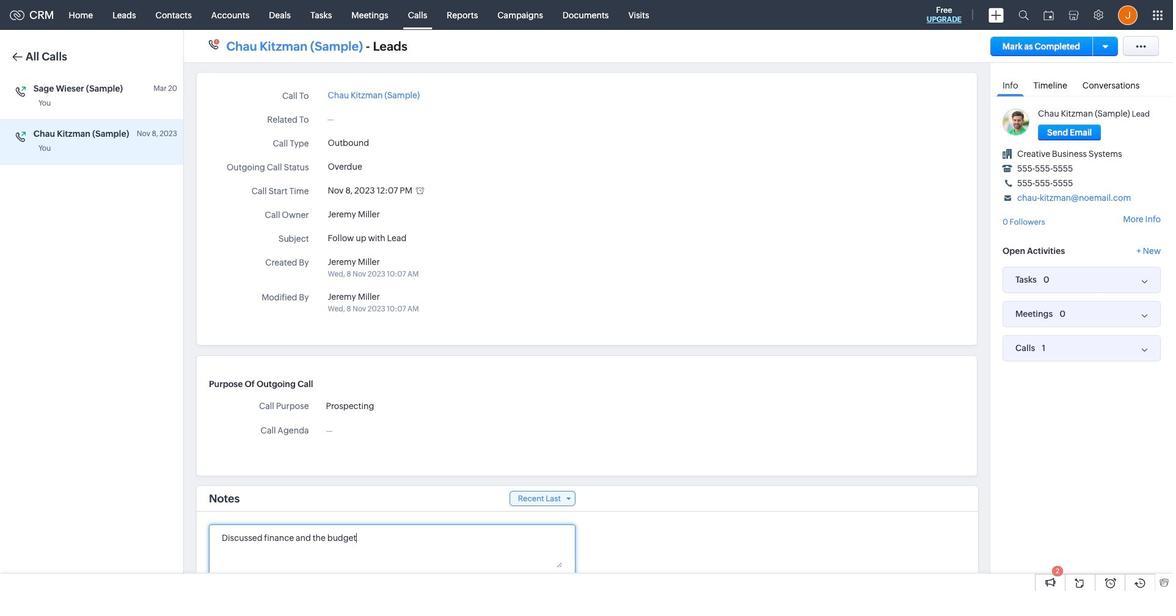Task type: vqa. For each thing, say whether or not it's contained in the screenshot.
Create Menu Element in the right of the page
yes



Task type: describe. For each thing, give the bounding box(es) containing it.
profile image
[[1119, 5, 1138, 25]]

create menu element
[[982, 0, 1012, 30]]

profile element
[[1111, 0, 1146, 30]]

calendar image
[[1044, 10, 1055, 20]]



Task type: locate. For each thing, give the bounding box(es) containing it.
search element
[[1012, 0, 1037, 30]]

create menu image
[[989, 8, 1004, 22]]

Add a note text field
[[222, 532, 562, 569]]

search image
[[1019, 10, 1030, 20]]

None button
[[1039, 125, 1102, 141]]

logo image
[[10, 10, 24, 20]]



